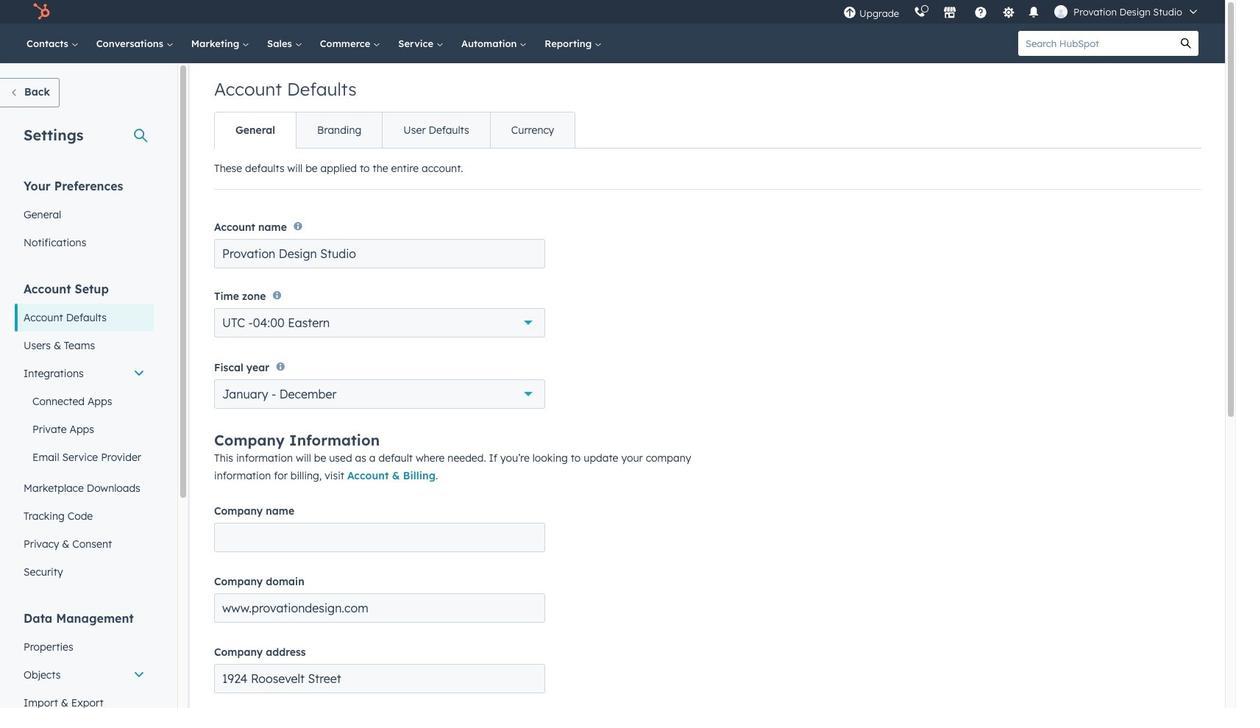Task type: locate. For each thing, give the bounding box(es) containing it.
your preferences element
[[15, 178, 154, 257]]

menu
[[836, 0, 1208, 24]]

None text field
[[214, 523, 545, 553], [214, 665, 545, 694], [214, 523, 545, 553], [214, 665, 545, 694]]

None text field
[[214, 240, 545, 269], [214, 594, 545, 624], [214, 240, 545, 269], [214, 594, 545, 624]]

james peterson image
[[1055, 5, 1068, 18]]

navigation
[[214, 112, 576, 149]]



Task type: describe. For each thing, give the bounding box(es) containing it.
marketplaces image
[[944, 7, 957, 20]]

account setup element
[[15, 281, 154, 587]]

data management element
[[15, 611, 154, 709]]

Search HubSpot search field
[[1019, 31, 1174, 56]]



Task type: vqa. For each thing, say whether or not it's contained in the screenshot.
Marketplaces icon
yes



